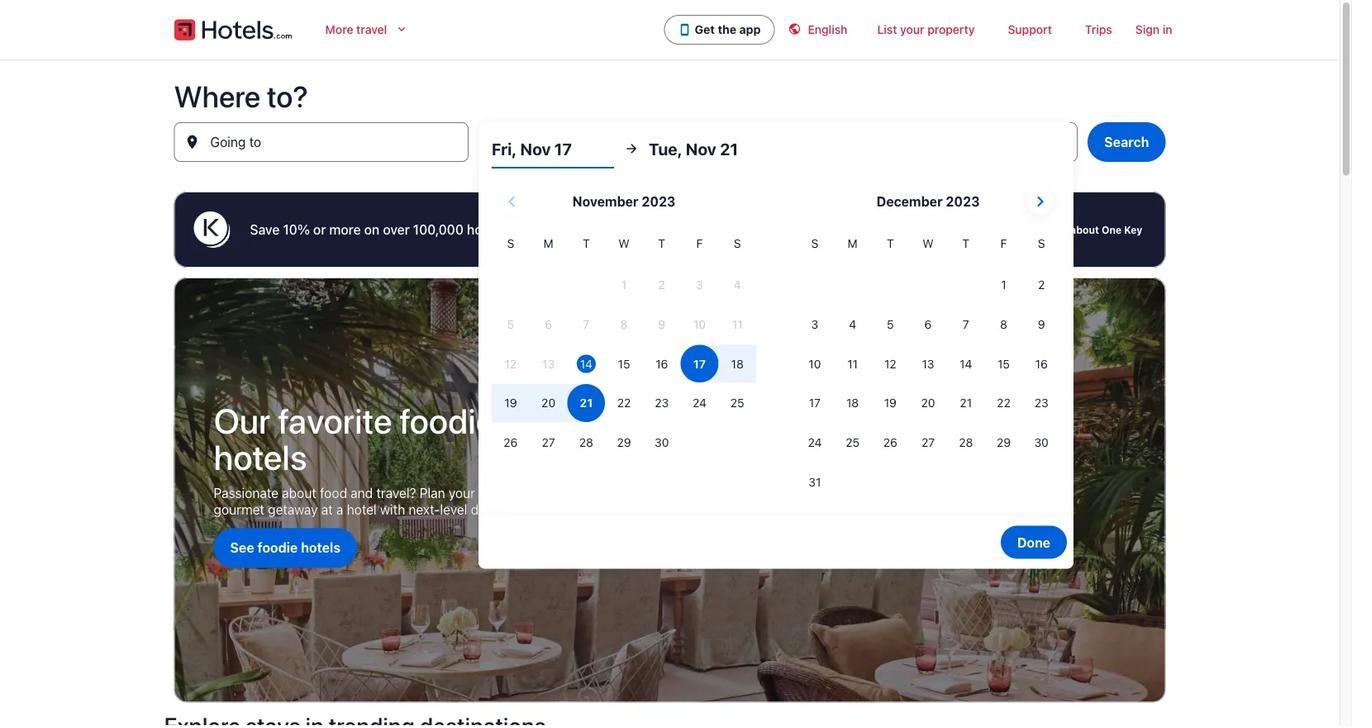 Task type: locate. For each thing, give the bounding box(es) containing it.
1 horizontal spatial with
[[508, 222, 534, 238]]

with
[[508, 222, 534, 238], [380, 502, 405, 518]]

t left tiers
[[887, 237, 894, 250]]

1 22 button from the left
[[605, 385, 643, 422]]

1 horizontal spatial 28 button
[[947, 424, 985, 462]]

gourmet
[[214, 502, 264, 518]]

29 button
[[605, 424, 643, 462], [985, 424, 1023, 462]]

1 horizontal spatial 28
[[959, 436, 973, 449]]

1 horizontal spatial about
[[1070, 224, 1099, 236]]

0 horizontal spatial 24 button
[[681, 385, 719, 422]]

24 inside "december 2023" element
[[808, 436, 822, 449]]

support
[[1008, 23, 1052, 36]]

2 16 from the left
[[1035, 357, 1048, 371]]

hotels
[[467, 222, 505, 238], [214, 437, 307, 477], [301, 540, 341, 556]]

0 horizontal spatial m
[[544, 237, 554, 250]]

2 horizontal spatial 21
[[960, 396, 972, 410]]

30 button
[[643, 424, 681, 462], [1023, 424, 1061, 462]]

16 down 9 button
[[1035, 357, 1048, 371]]

tue, nov 21
[[649, 139, 738, 158]]

w inside "december 2023" element
[[923, 237, 934, 250]]

1 vertical spatial 25
[[846, 436, 860, 449]]

with down previous month "icon"
[[508, 222, 534, 238]]

22 button inside the november 2023 element
[[605, 385, 643, 422]]

application containing november 2023
[[492, 182, 1061, 503]]

21 inside nov 17 - nov 21 button
[[595, 141, 609, 157]]

22 button
[[605, 385, 643, 422], [985, 385, 1023, 422]]

1 horizontal spatial 29
[[997, 436, 1011, 449]]

23 button
[[643, 385, 681, 422], [1023, 385, 1061, 422]]

0 horizontal spatial 22
[[617, 396, 631, 410]]

1 horizontal spatial your
[[900, 23, 925, 36]]

15
[[618, 357, 630, 371], [998, 357, 1010, 371]]

s right you
[[811, 237, 819, 250]]

learn about one key
[[1040, 224, 1143, 236]]

w inside the november 2023 element
[[619, 237, 630, 250]]

25 button down 18 button
[[834, 424, 872, 462]]

foodie inside our favorite foodie hotels passionate about food and travel? plan your gourmet getaway at a hotel with next-level dining.
[[400, 400, 495, 441]]

1 horizontal spatial 29 button
[[985, 424, 1023, 462]]

m left prices
[[544, 237, 554, 250]]

2 t from the left
[[658, 237, 665, 250]]

21 right tue,
[[720, 139, 738, 158]]

1 vertical spatial about
[[282, 486, 317, 501]]

21 left 'directional' image on the top left
[[595, 141, 609, 157]]

f up 1
[[1001, 237, 1007, 250]]

21 right the 20 button in the right of the page
[[960, 396, 972, 410]]

1 26 from the left
[[504, 436, 518, 449]]

0 horizontal spatial 23 button
[[643, 385, 681, 422]]

2023 up the savings
[[642, 194, 676, 210]]

24 button
[[681, 385, 719, 422], [796, 424, 834, 462]]

1 vertical spatial your
[[449, 486, 475, 501]]

30 for first 30 button from the right
[[1034, 436, 1049, 449]]

1 horizontal spatial w
[[923, 237, 934, 250]]

travel?
[[376, 486, 416, 501]]

1 horizontal spatial 27
[[922, 436, 935, 449]]

1 14 button from the left
[[567, 345, 605, 383]]

sign
[[1135, 23, 1160, 36]]

our favorite foodie hotels main content
[[0, 60, 1340, 727]]

learn
[[1040, 224, 1068, 236]]

1 horizontal spatial 14 button
[[947, 345, 985, 383]]

1 26 button from the left
[[492, 424, 530, 462]]

today element
[[577, 355, 596, 373]]

member
[[537, 222, 588, 238]]

hotels inside our favorite foodie hotels passionate about food and travel? plan your gourmet getaway at a hotel with next-level dining.
[[214, 437, 307, 477]]

15 button
[[605, 345, 643, 383], [985, 345, 1023, 383]]

18
[[846, 396, 859, 410]]

f for november 2023
[[696, 237, 703, 250]]

1 horizontal spatial 15 button
[[985, 345, 1023, 383]]

sign in button
[[1129, 13, 1179, 46]]

december 2023
[[877, 194, 980, 210]]

about left one
[[1070, 224, 1099, 236]]

0 horizontal spatial 27
[[542, 436, 555, 449]]

the right get
[[718, 23, 737, 36]]

nov inside button
[[520, 139, 551, 158]]

0 horizontal spatial f
[[696, 237, 703, 250]]

2 29 button from the left
[[985, 424, 1023, 462]]

f
[[696, 237, 703, 250], [1001, 237, 1007, 250]]

1 vertical spatial the
[[890, 222, 910, 238]]

1 27 button from the left
[[530, 424, 567, 462]]

1 horizontal spatial 27 button
[[909, 424, 947, 462]]

1 29 button from the left
[[605, 424, 643, 462]]

16 button
[[643, 345, 681, 383], [1023, 345, 1061, 383]]

28 button down today element
[[567, 424, 605, 462]]

27
[[542, 436, 555, 449], [922, 436, 935, 449]]

about inside our favorite foodie hotels passionate about food and travel? plan your gourmet getaway at a hotel with next-level dining.
[[282, 486, 317, 501]]

28 inside "december 2023" element
[[959, 436, 973, 449]]

0 horizontal spatial 14
[[580, 357, 593, 371]]

nov 17 - nov 21
[[515, 141, 609, 157]]

0 horizontal spatial 29
[[617, 436, 631, 449]]

1 horizontal spatial 2023
[[946, 194, 980, 210]]

28 down today element
[[579, 436, 593, 449]]

2 26 from the left
[[883, 436, 898, 449]]

travel
[[356, 23, 387, 36]]

key
[[1124, 224, 1143, 236]]

25 button left 17 button
[[719, 385, 756, 422]]

2023 right december
[[946, 194, 980, 210]]

1 vertical spatial with
[[380, 502, 405, 518]]

0 vertical spatial 24
[[693, 396, 707, 410]]

at
[[321, 502, 333, 518]]

0 horizontal spatial 23
[[655, 396, 669, 410]]

1 horizontal spatial 24 button
[[796, 424, 834, 462]]

1 horizontal spatial 23
[[1035, 396, 1049, 410]]

26 button
[[492, 424, 530, 462], [872, 424, 909, 462]]

11
[[847, 357, 858, 371]]

17
[[554, 139, 572, 158], [542, 141, 555, 157], [809, 396, 821, 410]]

directional image
[[624, 141, 639, 156]]

2 30 from the left
[[1034, 436, 1049, 449]]

get
[[694, 222, 715, 238]]

1 horizontal spatial 16
[[1035, 357, 1048, 371]]

next month image
[[1030, 192, 1050, 212]]

0 horizontal spatial 29 button
[[605, 424, 643, 462]]

0 vertical spatial 25 button
[[719, 385, 756, 422]]

1 27 from the left
[[542, 436, 555, 449]]

14 button
[[567, 345, 605, 383], [947, 345, 985, 383]]

1 22 from the left
[[617, 396, 631, 410]]

0 horizontal spatial with
[[380, 502, 405, 518]]

foodie up plan
[[400, 400, 495, 441]]

26 up dining.
[[504, 436, 518, 449]]

0 horizontal spatial w
[[619, 237, 630, 250]]

0 horizontal spatial 26
[[504, 436, 518, 449]]

hotels down at
[[301, 540, 341, 556]]

0 horizontal spatial your
[[449, 486, 475, 501]]

1 m from the left
[[544, 237, 554, 250]]

11 button
[[834, 345, 872, 383]]

where to?
[[174, 78, 308, 113]]

-
[[559, 141, 565, 157]]

1 horizontal spatial 21
[[720, 139, 738, 158]]

hotels logo image
[[174, 17, 292, 43]]

s
[[507, 237, 514, 250], [734, 237, 741, 250], [811, 237, 819, 250], [1038, 237, 1045, 250]]

2023
[[642, 194, 676, 210], [946, 194, 980, 210]]

0 horizontal spatial 16
[[656, 357, 668, 371]]

17 right fri,
[[554, 139, 572, 158]]

27 inside the november 2023 element
[[542, 436, 555, 449]]

f inside "december 2023" element
[[1001, 237, 1007, 250]]

1 w from the left
[[619, 237, 630, 250]]

nov
[[520, 139, 551, 158], [686, 139, 716, 158], [515, 141, 539, 157], [568, 141, 592, 157]]

0 horizontal spatial 30 button
[[643, 424, 681, 462]]

1 2023 from the left
[[642, 194, 676, 210]]

over
[[383, 222, 410, 238]]

the left tiers
[[890, 222, 910, 238]]

m for november 2023
[[544, 237, 554, 250]]

14
[[580, 357, 593, 371], [960, 357, 972, 371]]

1 horizontal spatial m
[[848, 237, 858, 250]]

2 23 from the left
[[1035, 396, 1049, 410]]

1 vertical spatial 25 button
[[834, 424, 872, 462]]

1 horizontal spatial foodie
[[400, 400, 495, 441]]

0 horizontal spatial 22 button
[[605, 385, 643, 422]]

2 27 button from the left
[[909, 424, 947, 462]]

1 horizontal spatial 25
[[846, 436, 860, 449]]

m for december 2023
[[848, 237, 858, 250]]

on
[[364, 222, 380, 238]]

29 inside "december 2023" element
[[997, 436, 1011, 449]]

28 button down 21 button
[[947, 424, 985, 462]]

15 button down 8 button
[[985, 345, 1023, 383]]

25 inside "december 2023" element
[[846, 436, 860, 449]]

2 26 button from the left
[[872, 424, 909, 462]]

your up level
[[449, 486, 475, 501]]

w left –
[[619, 237, 630, 250]]

0 vertical spatial 25
[[730, 396, 744, 410]]

2 29 from the left
[[997, 436, 1011, 449]]

f for december 2023
[[1001, 237, 1007, 250]]

1 16 from the left
[[656, 357, 668, 371]]

0 horizontal spatial 25 button
[[719, 385, 756, 422]]

1 horizontal spatial 22
[[997, 396, 1011, 410]]

26 down 19 button
[[883, 436, 898, 449]]

27 inside "december 2023" element
[[922, 436, 935, 449]]

4 s from the left
[[1038, 237, 1045, 250]]

1 horizontal spatial 16 button
[[1023, 345, 1061, 383]]

1 horizontal spatial 30
[[1034, 436, 1049, 449]]

0 horizontal spatial the
[[718, 23, 737, 36]]

w down "december 2023"
[[923, 237, 934, 250]]

2 15 from the left
[[998, 357, 1010, 371]]

application
[[492, 182, 1061, 503]]

0 horizontal spatial 26 button
[[492, 424, 530, 462]]

english
[[808, 23, 848, 36]]

24 inside the november 2023 element
[[693, 396, 707, 410]]

list your property link
[[861, 13, 991, 46]]

your right list
[[900, 23, 925, 36]]

2 14 from the left
[[960, 357, 972, 371]]

30 inside "december 2023" element
[[1034, 436, 1049, 449]]

0 vertical spatial about
[[1070, 224, 1099, 236]]

15 button right today element
[[605, 345, 643, 383]]

f right the savings
[[696, 237, 703, 250]]

1 23 button from the left
[[643, 385, 681, 422]]

17 left '18'
[[809, 396, 821, 410]]

0 horizontal spatial 24
[[693, 396, 707, 410]]

25
[[730, 396, 744, 410], [846, 436, 860, 449]]

1 28 from the left
[[579, 436, 593, 449]]

1 horizontal spatial 26
[[883, 436, 898, 449]]

0 horizontal spatial 16 button
[[643, 345, 681, 383]]

28 down 21 button
[[959, 436, 973, 449]]

2 w from the left
[[923, 237, 934, 250]]

0 horizontal spatial 15 button
[[605, 345, 643, 383]]

2 28 button from the left
[[947, 424, 985, 462]]

f inside the november 2023 element
[[696, 237, 703, 250]]

w for december
[[923, 237, 934, 250]]

fri, nov 17 button
[[492, 129, 614, 169]]

21 inside 21 button
[[960, 396, 972, 410]]

hotels up the passionate
[[214, 437, 307, 477]]

foodie right the see
[[257, 540, 298, 556]]

sign in
[[1135, 23, 1172, 36]]

getaway
[[268, 502, 318, 518]]

26 inside the november 2023 element
[[504, 436, 518, 449]]

passionate
[[214, 486, 279, 501]]

23
[[655, 396, 669, 410], [1035, 396, 1049, 410]]

24 for the left 24 button
[[693, 396, 707, 410]]

0 vertical spatial 24 button
[[681, 385, 719, 422]]

25 left 17 button
[[730, 396, 744, 410]]

28
[[579, 436, 593, 449], [959, 436, 973, 449]]

4 t from the left
[[962, 237, 970, 250]]

nov 17 - nov 21 button
[[479, 122, 773, 162]]

2 f from the left
[[1001, 237, 1007, 250]]

0 horizontal spatial about
[[282, 486, 317, 501]]

25 down 18 button
[[846, 436, 860, 449]]

16 inside "december 2023" element
[[1035, 357, 1048, 371]]

with down travel?
[[380, 502, 405, 518]]

t right tiers
[[962, 237, 970, 250]]

2 27 from the left
[[922, 436, 935, 449]]

0 horizontal spatial 30
[[655, 436, 669, 449]]

s down previous month "icon"
[[507, 237, 514, 250]]

support link
[[991, 13, 1069, 46]]

1 vertical spatial 24
[[808, 436, 822, 449]]

26 button up dining.
[[492, 424, 530, 462]]

0 horizontal spatial 14 button
[[567, 345, 605, 383]]

1 horizontal spatial f
[[1001, 237, 1007, 250]]

1 f from the left
[[696, 237, 703, 250]]

0 horizontal spatial 28
[[579, 436, 593, 449]]

0 horizontal spatial 15
[[618, 357, 630, 371]]

s left as
[[734, 237, 741, 250]]

1 14 from the left
[[580, 357, 593, 371]]

s down learn
[[1038, 237, 1045, 250]]

1 horizontal spatial 25 button
[[834, 424, 872, 462]]

0 horizontal spatial 27 button
[[530, 424, 567, 462]]

2 2023 from the left
[[946, 194, 980, 210]]

2 23 button from the left
[[1023, 385, 1061, 422]]

search
[[1104, 134, 1149, 150]]

1 vertical spatial hotels
[[214, 437, 307, 477]]

1 horizontal spatial 22 button
[[985, 385, 1023, 422]]

30 inside the november 2023 element
[[655, 436, 669, 449]]

26 button down 19 button
[[872, 424, 909, 462]]

hotels down previous month "icon"
[[467, 222, 505, 238]]

1 s from the left
[[507, 237, 514, 250]]

1 15 from the left
[[618, 357, 630, 371]]

one
[[1102, 224, 1122, 236]]

your
[[900, 23, 925, 36], [449, 486, 475, 501]]

m right climb
[[848, 237, 858, 250]]

t left prices
[[583, 237, 590, 250]]

1 30 button from the left
[[643, 424, 681, 462]]

0 horizontal spatial 28 button
[[567, 424, 605, 462]]

done button
[[1001, 526, 1067, 559]]

0 horizontal spatial 25
[[730, 396, 744, 410]]

2 28 from the left
[[959, 436, 973, 449]]

1 horizontal spatial 15
[[998, 357, 1010, 371]]

0 vertical spatial with
[[508, 222, 534, 238]]

1 vertical spatial foodie
[[257, 540, 298, 556]]

december
[[877, 194, 943, 210]]

0 horizontal spatial 21
[[595, 141, 609, 157]]

25 button
[[719, 385, 756, 422], [834, 424, 872, 462]]

1 horizontal spatial 30 button
[[1023, 424, 1061, 462]]

1 29 from the left
[[617, 436, 631, 449]]

27 for second 27 button from right
[[542, 436, 555, 449]]

15 down 8 button
[[998, 357, 1010, 371]]

2 22 from the left
[[997, 396, 1011, 410]]

15 right today element
[[618, 357, 630, 371]]

a
[[336, 502, 343, 518]]

the inside our favorite foodie hotels main content
[[890, 222, 910, 238]]

7 button
[[947, 306, 985, 343]]

10
[[809, 357, 821, 371]]

25 inside the november 2023 element
[[730, 396, 744, 410]]

16 right today element
[[656, 357, 668, 371]]

2 m from the left
[[848, 237, 858, 250]]

download the app button image
[[678, 23, 692, 36]]

18 button
[[834, 385, 872, 422]]

your inside our favorite foodie hotels passionate about food and travel? plan your gourmet getaway at a hotel with next-level dining.
[[449, 486, 475, 501]]

tiers
[[914, 222, 941, 238]]

1 horizontal spatial 23 button
[[1023, 385, 1061, 422]]

30
[[655, 436, 669, 449], [1034, 436, 1049, 449]]

t right –
[[658, 237, 665, 250]]

1 horizontal spatial 24
[[808, 436, 822, 449]]

1 horizontal spatial 26 button
[[872, 424, 909, 462]]

19 button
[[872, 385, 909, 422]]

1 horizontal spatial the
[[890, 222, 910, 238]]

2 15 button from the left
[[985, 345, 1023, 383]]

1 30 from the left
[[655, 436, 669, 449]]

16 button right today element
[[643, 345, 681, 383]]

about up "getaway"
[[282, 486, 317, 501]]

2 vertical spatial hotels
[[301, 540, 341, 556]]

2023 for november 2023
[[642, 194, 676, 210]]

0 horizontal spatial 2023
[[642, 194, 676, 210]]

1 horizontal spatial 14
[[960, 357, 972, 371]]

16 button down 9 button
[[1023, 345, 1061, 383]]

0 vertical spatial foodie
[[400, 400, 495, 441]]



Task type: describe. For each thing, give the bounding box(es) containing it.
2 16 button from the left
[[1023, 345, 1061, 383]]

2
[[1038, 278, 1045, 292]]

1 vertical spatial 24 button
[[796, 424, 834, 462]]

6
[[925, 317, 932, 331]]

12 button
[[872, 345, 909, 383]]

29 inside the november 2023 element
[[617, 436, 631, 449]]

14 inside "december 2023" element
[[960, 357, 972, 371]]

application inside our favorite foodie hotels main content
[[492, 182, 1061, 503]]

savings
[[644, 222, 691, 238]]

25 button inside the november 2023 element
[[719, 385, 756, 422]]

1 16 button from the left
[[643, 345, 681, 383]]

–
[[633, 222, 641, 238]]

through
[[838, 222, 887, 238]]

more travel button
[[312, 13, 422, 46]]

next-
[[409, 502, 440, 518]]

hotels inside see foodie hotels link
[[301, 540, 341, 556]]

15 inside the november 2023 element
[[618, 357, 630, 371]]

w for november
[[619, 237, 630, 250]]

better
[[718, 222, 755, 238]]

trips link
[[1069, 13, 1129, 46]]

list your property
[[877, 23, 975, 36]]

31
[[809, 475, 821, 489]]

3 t from the left
[[887, 237, 894, 250]]

climb
[[802, 222, 835, 238]]

you
[[776, 222, 798, 238]]

15 inside "december 2023" element
[[998, 357, 1010, 371]]

26 inside "december 2023" element
[[883, 436, 898, 449]]

30 for 1st 30 button
[[655, 436, 669, 449]]

31 button
[[796, 463, 834, 501]]

0 vertical spatial the
[[718, 23, 737, 36]]

as
[[759, 222, 773, 238]]

2 s from the left
[[734, 237, 741, 250]]

3
[[811, 317, 818, 331]]

21 button
[[947, 385, 985, 422]]

17 inside "december 2023" element
[[809, 396, 821, 410]]

more
[[329, 222, 361, 238]]

more
[[325, 23, 353, 36]]

5
[[887, 317, 894, 331]]

fri,
[[492, 139, 517, 158]]

1 15 button from the left
[[605, 345, 643, 383]]

2 14 button from the left
[[947, 345, 985, 383]]

5 button
[[872, 306, 909, 343]]

7
[[963, 317, 969, 331]]

more travel
[[325, 23, 387, 36]]

26 button inside the november 2023 element
[[492, 424, 530, 462]]

19
[[884, 396, 897, 410]]

21 inside tue, nov 21 button
[[720, 139, 738, 158]]

1 t from the left
[[583, 237, 590, 250]]

10%
[[283, 222, 310, 238]]

property
[[928, 23, 975, 36]]

fri, nov 17
[[492, 139, 572, 158]]

22 inside "december 2023" element
[[997, 396, 1011, 410]]

13 button
[[909, 345, 947, 383]]

with inside our favorite foodie hotels passionate about food and travel? plan your gourmet getaway at a hotel with next-level dining.
[[380, 502, 405, 518]]

1 23 from the left
[[655, 396, 669, 410]]

tue,
[[649, 139, 682, 158]]

november
[[573, 194, 639, 210]]

in
[[1163, 23, 1172, 36]]

favorite
[[278, 400, 392, 441]]

4
[[849, 317, 856, 331]]

16 inside the november 2023 element
[[656, 357, 668, 371]]

or
[[313, 222, 326, 238]]

17 inside button
[[554, 139, 572, 158]]

small image
[[788, 22, 801, 36]]

app
[[739, 23, 761, 36]]

0 vertical spatial your
[[900, 23, 925, 36]]

done
[[1017, 535, 1051, 550]]

save
[[250, 222, 280, 238]]

dine under a verdant mosaic of plant life in the city. image
[[174, 278, 1166, 703]]

see foodie hotels link
[[214, 528, 357, 568]]

3 button
[[796, 306, 834, 343]]

november 2023 element
[[492, 235, 756, 463]]

1 button
[[985, 266, 1023, 304]]

search button
[[1088, 122, 1166, 162]]

0 vertical spatial hotels
[[467, 222, 505, 238]]

december 2023 element
[[796, 235, 1061, 503]]

28 inside the november 2023 element
[[579, 436, 593, 449]]

10 button
[[796, 345, 834, 383]]

9 button
[[1023, 306, 1061, 343]]

17 left the - on the left top of the page
[[542, 141, 555, 157]]

0 horizontal spatial foodie
[[257, 540, 298, 556]]

and
[[351, 486, 373, 501]]

20 button
[[909, 385, 947, 422]]

previous month image
[[502, 192, 522, 212]]

trips
[[1085, 23, 1112, 36]]

november 2023
[[573, 194, 676, 210]]

1 28 button from the left
[[567, 424, 605, 462]]

dining.
[[471, 502, 511, 518]]

22 inside the november 2023 element
[[617, 396, 631, 410]]

2023 for december 2023
[[946, 194, 980, 210]]

12
[[884, 357, 897, 371]]

english button
[[775, 13, 861, 46]]

get the app link
[[664, 15, 775, 45]]

4 button
[[834, 306, 872, 343]]

27 for second 27 button from the left
[[922, 436, 935, 449]]

to?
[[267, 78, 308, 113]]

tue, nov 21 button
[[649, 129, 771, 169]]

20
[[921, 396, 935, 410]]

hotel
[[347, 502, 377, 518]]

our favorite foodie hotels passionate about food and travel? plan your gourmet getaway at a hotel with next-level dining.
[[214, 400, 511, 518]]

8
[[1000, 317, 1007, 331]]

14 inside today element
[[580, 357, 593, 371]]

9
[[1038, 317, 1045, 331]]

save 10% or more on over 100,000 hotels with member prices – savings get better as you climb through the tiers
[[250, 222, 941, 238]]

get the app
[[695, 23, 761, 36]]

2 button
[[1023, 266, 1061, 304]]

food
[[320, 486, 347, 501]]

see foodie hotels
[[230, 540, 341, 556]]

3 s from the left
[[811, 237, 819, 250]]

2 30 button from the left
[[1023, 424, 1061, 462]]

1
[[1001, 278, 1006, 292]]

prices
[[592, 222, 630, 238]]

2 22 button from the left
[[985, 385, 1023, 422]]

plan
[[420, 486, 445, 501]]

13
[[922, 357, 934, 371]]

24 for bottom 24 button
[[808, 436, 822, 449]]

get
[[695, 23, 715, 36]]



Task type: vqa. For each thing, say whether or not it's contained in the screenshot.
'f' inside March 2024 element
no



